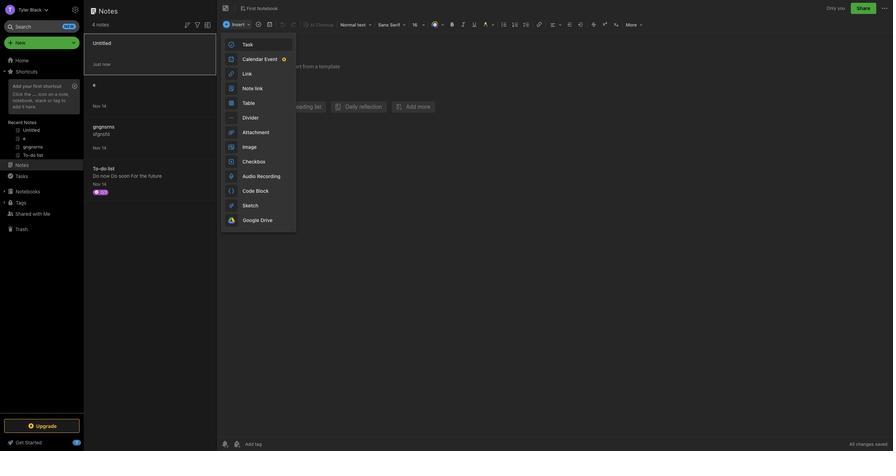 Task type: locate. For each thing, give the bounding box(es) containing it.
Help and Learning task checklist field
[[0, 438, 84, 449]]

attachment
[[242, 129, 269, 135]]

2 vertical spatial 14
[[102, 182, 106, 187]]

it
[[22, 104, 25, 109]]

share
[[857, 5, 870, 11]]

sfgnsfd
[[93, 131, 110, 137]]

for
[[131, 173, 138, 179]]

insert
[[232, 22, 245, 27]]

divider
[[242, 115, 259, 121]]

2 vertical spatial nov 14
[[93, 182, 106, 187]]

nov up 0/3
[[93, 182, 101, 187]]

3 14 from the top
[[102, 182, 106, 187]]

all
[[850, 442, 855, 447]]

nov down 'e'
[[93, 103, 101, 109]]

dropdown list menu
[[222, 37, 296, 228]]

note,
[[59, 91, 69, 97]]

Font color field
[[429, 20, 447, 30]]

to-do list do now do soon for the future
[[93, 166, 162, 179]]

settings image
[[71, 6, 80, 14]]

Font family field
[[376, 20, 408, 30]]

nov 14 down sfgnsfd
[[93, 145, 106, 151]]

expand note image
[[222, 4, 230, 13]]

the
[[24, 91, 31, 97], [140, 173, 147, 179]]

7
[[76, 441, 78, 445]]

bold image
[[447, 20, 457, 29]]

soon
[[119, 173, 130, 179]]

new button
[[4, 37, 80, 49]]

underline image
[[470, 20, 479, 29]]

home link
[[0, 55, 84, 66]]

black
[[30, 7, 42, 12]]

only
[[827, 5, 836, 11]]

shared
[[15, 211, 31, 217]]

nov 14 up gngnsrns
[[93, 103, 106, 109]]

nov for gngnsrns
[[93, 145, 101, 151]]

table link
[[222, 96, 296, 111]]

serif
[[390, 22, 400, 28]]

the left ...
[[24, 91, 31, 97]]

2 vertical spatial nov
[[93, 182, 101, 187]]

tree
[[0, 55, 84, 413]]

1 vertical spatial the
[[140, 173, 147, 179]]

new
[[15, 40, 25, 46]]

tags
[[16, 200, 26, 206]]

now
[[102, 62, 110, 67], [100, 173, 110, 179]]

recent notes
[[8, 120, 37, 125]]

click
[[13, 91, 23, 97]]

insert link image
[[534, 20, 544, 29]]

gngnsrns
[[93, 124, 115, 130]]

now down do
[[100, 173, 110, 179]]

0 horizontal spatial do
[[93, 173, 99, 179]]

notes inside group
[[24, 120, 37, 125]]

Highlight field
[[480, 20, 497, 30]]

1 vertical spatial notes
[[24, 120, 37, 125]]

subscript image
[[611, 20, 621, 29]]

1 vertical spatial 14
[[102, 145, 106, 151]]

2 nov from the top
[[93, 145, 101, 151]]

4
[[92, 22, 95, 28]]

nov 14 for e
[[93, 103, 106, 109]]

2 do from the left
[[111, 173, 117, 179]]

1 nov from the top
[[93, 103, 101, 109]]

notes
[[97, 22, 109, 28]]

a
[[55, 91, 57, 97]]

checkbox link
[[222, 155, 296, 169]]

task link
[[222, 37, 296, 52]]

16
[[412, 22, 417, 28]]

checklist image
[[522, 20, 531, 29]]

2 nov 14 from the top
[[93, 145, 106, 151]]

link
[[242, 71, 252, 77]]

nov 14 up 0/3
[[93, 182, 106, 187]]

0 vertical spatial 14
[[102, 103, 106, 109]]

Sort options field
[[183, 20, 192, 29]]

1 vertical spatial now
[[100, 173, 110, 179]]

note window element
[[217, 0, 893, 451]]

0 vertical spatial nov
[[93, 103, 101, 109]]

1 do from the left
[[93, 173, 99, 179]]

group
[[0, 77, 83, 162]]

1 nov 14 from the top
[[93, 103, 106, 109]]

14 down sfgnsfd
[[102, 145, 106, 151]]

the inside to-do list do now do soon for the future
[[140, 173, 147, 179]]

add your first shortcut
[[13, 83, 61, 89]]

add
[[13, 104, 21, 109]]

0 horizontal spatial the
[[24, 91, 31, 97]]

with
[[33, 211, 42, 217]]

shortcut
[[43, 83, 61, 89]]

strikethrough image
[[589, 20, 599, 29]]

recent
[[8, 120, 23, 125]]

link link
[[222, 67, 296, 81]]

new
[[64, 24, 74, 29]]

task
[[242, 42, 253, 47]]

group containing add your first shortcut
[[0, 77, 83, 162]]

code block
[[242, 188, 269, 194]]

14 up gngnsrns
[[102, 103, 106, 109]]

14 up 0/3
[[102, 182, 106, 187]]

1 14 from the top
[[102, 103, 106, 109]]

do
[[93, 173, 99, 179], [111, 173, 117, 179]]

task image
[[254, 20, 263, 29]]

note
[[242, 85, 254, 91]]

now right just
[[102, 62, 110, 67]]

1 horizontal spatial do
[[111, 173, 117, 179]]

notes link
[[0, 159, 83, 171]]

Search text field
[[9, 20, 75, 33]]

notebook
[[257, 5, 278, 11]]

list
[[108, 166, 115, 171]]

home
[[15, 57, 29, 63]]

notes
[[99, 7, 118, 15], [24, 120, 37, 125], [15, 162, 29, 168]]

started
[[25, 440, 42, 446]]

1 vertical spatial nov 14
[[93, 145, 106, 151]]

0/3
[[100, 190, 107, 195]]

2 14 from the top
[[102, 145, 106, 151]]

just now
[[93, 62, 110, 67]]

1 vertical spatial nov
[[93, 145, 101, 151]]

drive
[[261, 217, 273, 223]]

2 vertical spatial notes
[[15, 162, 29, 168]]

0 vertical spatial nov 14
[[93, 103, 106, 109]]

nov down sfgnsfd
[[93, 145, 101, 151]]

tyler black
[[18, 7, 42, 12]]

More actions field
[[881, 3, 889, 14]]

notes right recent
[[24, 120, 37, 125]]

all changes saved
[[850, 442, 888, 447]]

nov 14 for gngnsrns
[[93, 145, 106, 151]]

do down list
[[111, 173, 117, 179]]

do down to-
[[93, 173, 99, 179]]

click to collapse image
[[81, 439, 86, 447]]

icon
[[38, 91, 47, 97]]

the right "for"
[[140, 173, 147, 179]]

0 vertical spatial now
[[102, 62, 110, 67]]

1 horizontal spatial the
[[140, 173, 147, 179]]

notes up the notes on the left of page
[[99, 7, 118, 15]]

shortcuts button
[[0, 66, 83, 77]]

icon on a note, notebook, stack or tag to add it here.
[[13, 91, 69, 109]]

checkbox
[[242, 159, 265, 165]]

new search field
[[9, 20, 76, 33]]

More field
[[623, 20, 645, 30]]

14
[[102, 103, 106, 109], [102, 145, 106, 151], [102, 182, 106, 187]]

0 vertical spatial the
[[24, 91, 31, 97]]

sans
[[378, 22, 389, 28]]

trash
[[15, 226, 28, 232]]

notes up tasks at the top left of the page
[[15, 162, 29, 168]]

View options field
[[202, 20, 212, 29]]



Task type: vqa. For each thing, say whether or not it's contained in the screenshot.
'Sans'
yes



Task type: describe. For each thing, give the bounding box(es) containing it.
or
[[48, 98, 52, 103]]

shortcuts
[[16, 69, 38, 74]]

italic image
[[458, 20, 468, 29]]

14 for gngnsrns
[[102, 145, 106, 151]]

add a reminder image
[[221, 440, 229, 449]]

get
[[16, 440, 24, 446]]

shared with me
[[15, 211, 50, 217]]

add tag image
[[233, 440, 241, 449]]

future
[[148, 173, 162, 179]]

note link link
[[222, 81, 296, 96]]

code block link
[[222, 184, 296, 199]]

numbered list image
[[510, 20, 520, 29]]

expand tags image
[[2, 200, 7, 205]]

only you
[[827, 5, 845, 11]]

indent image
[[565, 20, 575, 29]]

normal
[[340, 22, 356, 28]]

14 for e
[[102, 103, 106, 109]]

google drive link
[[222, 213, 296, 228]]

add filters image
[[193, 21, 202, 29]]

link
[[255, 85, 263, 91]]

audio recording link
[[222, 169, 296, 184]]

divider link
[[222, 111, 296, 125]]

code
[[242, 188, 255, 194]]

to
[[61, 98, 66, 103]]

saved
[[875, 442, 888, 447]]

nov for e
[[93, 103, 101, 109]]

Account field
[[0, 3, 49, 17]]

Add tag field
[[245, 441, 297, 448]]

outdent image
[[576, 20, 586, 29]]

3 nov 14 from the top
[[93, 182, 106, 187]]

now inside to-do list do now do soon for the future
[[100, 173, 110, 179]]

calendar event link
[[222, 52, 296, 67]]

...
[[32, 91, 37, 97]]

attachment link
[[222, 125, 296, 140]]

Note Editor text field
[[217, 33, 893, 437]]

4 notes
[[92, 22, 109, 28]]

gngnsrns sfgnsfd
[[93, 124, 115, 137]]

the inside tree
[[24, 91, 31, 97]]

just
[[93, 62, 101, 67]]

tags button
[[0, 197, 83, 208]]

first notebook
[[247, 5, 278, 11]]

more actions image
[[881, 4, 889, 13]]

get started
[[16, 440, 42, 446]]

more
[[626, 22, 637, 28]]

click the ...
[[13, 91, 37, 97]]

Heading level field
[[338, 20, 374, 30]]

do
[[101, 166, 106, 171]]

text
[[357, 22, 366, 28]]

share button
[[851, 3, 876, 14]]

me
[[43, 211, 50, 217]]

upgrade button
[[4, 419, 80, 433]]

Insert field
[[221, 20, 253, 29]]

tag
[[53, 98, 60, 103]]

bulleted list image
[[499, 20, 509, 29]]

superscript image
[[600, 20, 610, 29]]

note link
[[242, 85, 263, 91]]

Add filters field
[[193, 20, 202, 29]]

tree containing home
[[0, 55, 84, 413]]

e
[[93, 82, 96, 88]]

Alignment field
[[547, 20, 564, 30]]

recording
[[257, 173, 280, 179]]

tasks
[[15, 173, 28, 179]]

calendar event image
[[265, 20, 275, 29]]

image link
[[222, 140, 296, 155]]

google drive
[[243, 217, 273, 223]]

stack
[[35, 98, 46, 103]]

first
[[33, 83, 42, 89]]

shared with me link
[[0, 208, 83, 219]]

group inside tree
[[0, 77, 83, 162]]

notebooks link
[[0, 186, 83, 197]]

expand notebooks image
[[2, 189, 7, 194]]

on
[[48, 91, 54, 97]]

notes inside notes "link"
[[15, 162, 29, 168]]

add
[[13, 83, 21, 89]]

table
[[242, 100, 255, 106]]

3 nov from the top
[[93, 182, 101, 187]]

audio recording
[[242, 173, 280, 179]]

sketch
[[242, 203, 258, 209]]

calendar event
[[242, 56, 277, 62]]

sketch link
[[222, 199, 296, 213]]

tyler
[[18, 7, 29, 12]]

here.
[[26, 104, 36, 109]]

tasks button
[[0, 171, 83, 182]]

trash link
[[0, 224, 83, 235]]

Font size field
[[410, 20, 427, 30]]

google
[[243, 217, 259, 223]]

notebooks
[[16, 189, 40, 195]]

0 vertical spatial notes
[[99, 7, 118, 15]]

calendar
[[242, 56, 263, 62]]

untitled
[[93, 40, 111, 46]]

you
[[838, 5, 845, 11]]

to-
[[93, 166, 101, 171]]

changes
[[856, 442, 874, 447]]

image
[[242, 144, 257, 150]]



